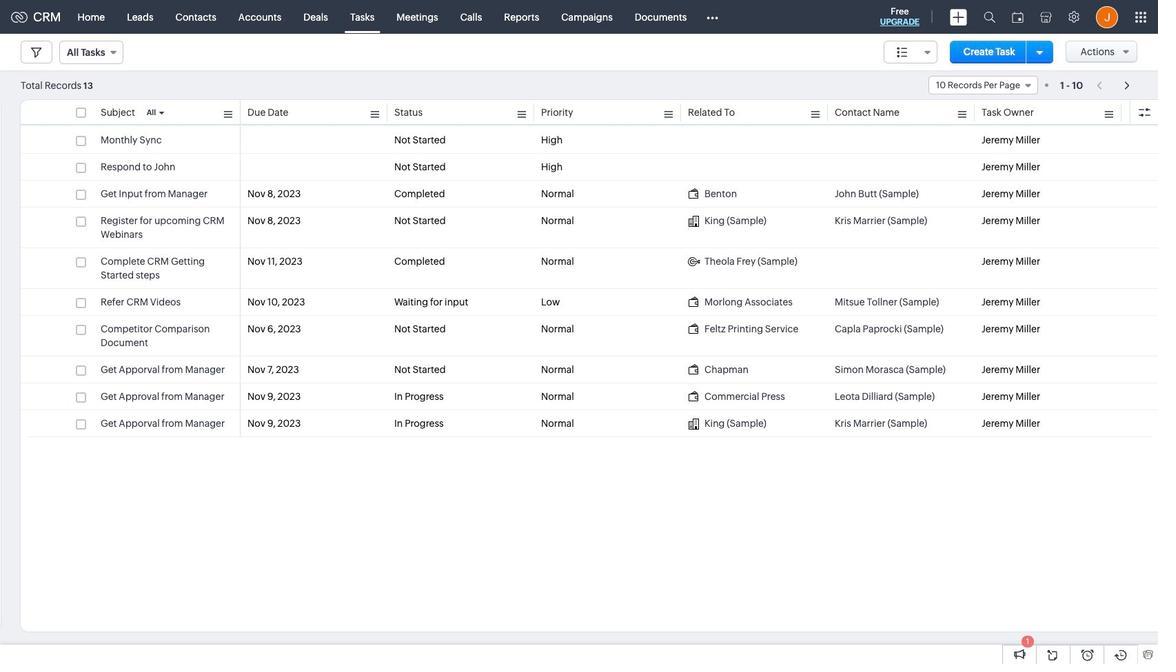 Task type: locate. For each thing, give the bounding box(es) containing it.
None field
[[59, 41, 123, 64], [884, 41, 938, 63], [929, 76, 1039, 94], [59, 41, 123, 64], [929, 76, 1039, 94]]

logo image
[[11, 11, 28, 22]]

profile element
[[1088, 0, 1127, 33]]

none field size
[[884, 41, 938, 63]]

profile image
[[1097, 6, 1119, 28]]

size image
[[897, 46, 908, 59]]

row group
[[21, 127, 1159, 437]]

calendar image
[[1013, 11, 1024, 22]]

Other Modules field
[[698, 6, 728, 28]]



Task type: describe. For each thing, give the bounding box(es) containing it.
create menu image
[[950, 9, 968, 25]]

search element
[[976, 0, 1004, 34]]

create menu element
[[942, 0, 976, 33]]

search image
[[984, 11, 996, 23]]



Task type: vqa. For each thing, say whether or not it's contained in the screenshot.
'Create Menu' element
yes



